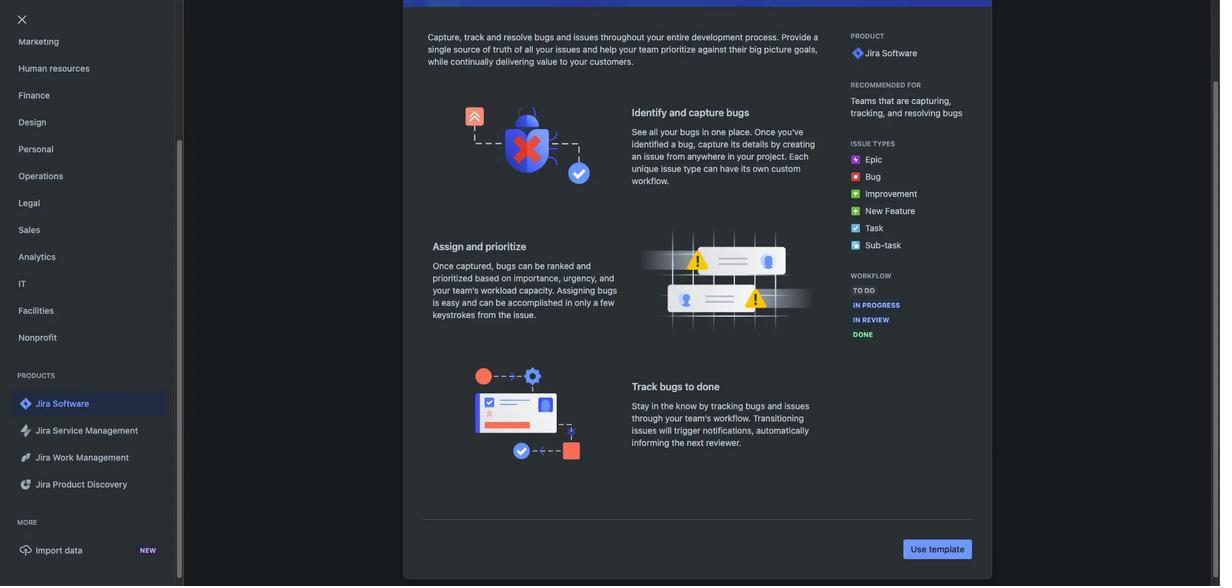 Task type: locate. For each thing, give the bounding box(es) containing it.
1 vertical spatial jira software image
[[18, 397, 33, 412]]

1 horizontal spatial workflow.
[[713, 414, 751, 424]]

a left the bug,
[[671, 139, 676, 150]]

bugs up place.
[[726, 107, 749, 118]]

0 vertical spatial team's
[[453, 286, 479, 296]]

0 horizontal spatial team's
[[453, 286, 479, 296]]

management up "marketing" 'button'
[[53, 9, 106, 20]]

2 horizontal spatial product
[[851, 32, 885, 40]]

track bugs to done image
[[433, 361, 622, 467]]

bugs inside capture, track and resolve bugs and issues throughout your entire development process. provide a single source of truth of all your issues and help your team prioritize against their big picture goals, while continually delivering value to your customers.
[[535, 32, 554, 42]]

your inside once captured, bugs can be ranked and prioritized based on importance, urgency, and your team's workload capacity. assigning bugs is easy and can be accomplished in only a few keystrokes from the issue.
[[433, 286, 450, 296]]

jira service management image
[[18, 424, 33, 439], [18, 424, 33, 439]]

1 horizontal spatial for
[[907, 81, 921, 89]]

resources
[[49, 63, 90, 74]]

management inside jira service management button
[[85, 426, 138, 436]]

in up through
[[652, 401, 659, 412]]

capture
[[689, 107, 724, 118], [698, 139, 728, 150]]

new for new feature
[[865, 206, 883, 216]]

operations
[[18, 171, 63, 181]]

search image
[[992, 12, 1002, 22]]

lead
[[695, 305, 715, 315]]

None text field
[[26, 268, 146, 285]]

track bugs to done
[[632, 382, 720, 393]]

jira software image
[[851, 46, 865, 61], [18, 397, 33, 412]]

source
[[454, 44, 480, 55]]

capture up one
[[689, 107, 724, 118]]

jira work management image
[[154, 211, 223, 218], [154, 211, 223, 218], [361, 211, 430, 218], [361, 211, 430, 218], [18, 451, 33, 466]]

0 horizontal spatial jira software image
[[18, 397, 33, 412]]

in for in progress
[[853, 301, 861, 309]]

management
[[216, 272, 260, 281], [85, 426, 138, 436], [76, 453, 129, 463]]

in up done
[[853, 316, 861, 324]]

prioritize up on
[[486, 242, 526, 253]]

1 vertical spatial team's
[[685, 414, 711, 424]]

track
[[632, 382, 657, 393]]

management
[[53, 9, 106, 20], [179, 196, 226, 205], [372, 201, 419, 210]]

1 in from the top
[[853, 301, 861, 309]]

product up recommended for
[[851, 32, 885, 40]]

team's up trigger
[[685, 414, 711, 424]]

your down details
[[737, 152, 754, 162]]

and right "easy" at the bottom left of the page
[[462, 298, 477, 308]]

workflow. inside see all your bugs in one place. once you've identified a bug, capture its details by creating an issue from anywhere in your project. each unique issue type can have its own custom workflow.
[[632, 176, 669, 186]]

and inside teams that are capturing, tracking, and resolving bugs
[[888, 108, 902, 118]]

once up prioritized
[[433, 261, 454, 272]]

project management button
[[139, 123, 238, 228]]

the left issue. on the left of the page
[[498, 310, 511, 321]]

1 horizontal spatial can
[[518, 261, 532, 272]]

2 horizontal spatial can
[[704, 164, 718, 174]]

0 vertical spatial to
[[560, 56, 568, 67]]

once inside once captured, bugs can be ranked and prioritized based on importance, urgency, and your team's workload capacity. assigning bugs is easy and can be accomplished in only a few keystrokes from the issue.
[[433, 261, 454, 272]]

1 vertical spatial in
[[853, 316, 861, 324]]

product down jira work management button
[[53, 480, 85, 490]]

0 horizontal spatial jira software
[[36, 399, 89, 409]]

tracking
[[711, 401, 743, 412]]

1 vertical spatial for
[[171, 97, 184, 108]]

jira software image for jira software icon in "button"
[[18, 397, 33, 412]]

1 horizontal spatial of
[[514, 44, 522, 55]]

and
[[487, 32, 501, 42], [556, 32, 571, 42], [583, 44, 598, 55], [669, 107, 686, 118], [888, 108, 902, 118], [466, 242, 483, 253], [576, 261, 591, 272], [600, 273, 614, 284], [462, 298, 477, 308], [768, 401, 782, 412]]

software up recommended for
[[882, 48, 917, 58]]

1 vertical spatial jira work management
[[36, 453, 129, 463]]

your up 'will'
[[665, 414, 683, 424]]

0 vertical spatial can
[[704, 164, 718, 174]]

and right identify
[[669, 107, 686, 118]]

once
[[754, 127, 775, 137], [433, 261, 454, 272]]

a inside see all your bugs in one place. once you've identified a bug, capture its details by creating an issue from anywhere in your project. each unique issue type can have its own custom workflow.
[[671, 139, 676, 150]]

0 vertical spatial recommended
[[851, 81, 905, 89]]

in left "only"
[[565, 298, 572, 308]]

2 in from the top
[[853, 316, 861, 324]]

by
[[771, 139, 781, 150], [699, 401, 709, 412]]

jira software up service
[[36, 399, 89, 409]]

jira software image left 1 on the bottom left of page
[[18, 397, 33, 412]]

bugs inside teams that are capturing, tracking, and resolving bugs
[[943, 108, 963, 118]]

creating
[[783, 139, 815, 150]]

goals,
[[794, 44, 818, 55]]

1 horizontal spatial all
[[649, 127, 658, 137]]

can
[[704, 164, 718, 174], [518, 261, 532, 272], [479, 298, 493, 308]]

data
[[65, 546, 83, 556]]

new for new
[[140, 547, 156, 555]]

workload
[[481, 286, 517, 296]]

management right project
[[179, 196, 226, 205]]

0 vertical spatial for
[[907, 81, 921, 89]]

and up captured,
[[466, 242, 483, 253]]

value
[[537, 56, 557, 67]]

recommended for recommended templates for teams like yours
[[51, 97, 120, 108]]

jira work management button
[[11, 446, 166, 470]]

1 vertical spatial workflow.
[[713, 414, 751, 424]]

facilities
[[18, 306, 54, 316]]

while
[[428, 56, 448, 67]]

bugs up the bug,
[[680, 127, 700, 137]]

your up is
[[433, 286, 450, 296]]

a inside once captured, bugs can be ranked and prioritized based on importance, urgency, and your team's workload capacity. assigning bugs is easy and can be accomplished in only a few keystrokes from the issue.
[[593, 298, 598, 308]]

assign and prioritize
[[433, 242, 526, 253]]

1 vertical spatial capture
[[698, 139, 728, 150]]

for left teams
[[171, 97, 184, 108]]

2 horizontal spatial management
[[372, 201, 419, 210]]

0 vertical spatial new
[[865, 206, 883, 216]]

0 horizontal spatial its
[[731, 139, 740, 150]]

2 horizontal spatial a
[[814, 32, 818, 42]]

1 horizontal spatial product
[[53, 480, 85, 490]]

0 horizontal spatial management
[[53, 9, 106, 20]]

all up identified
[[649, 127, 658, 137]]

bugs up few
[[598, 286, 617, 296]]

to inside capture, track and resolve bugs and issues throughout your entire development process. provide a single source of truth of all your issues and help your team prioritize against their big picture goals, while continually delivering value to your customers.
[[560, 56, 568, 67]]

1 horizontal spatial to
[[685, 382, 694, 393]]

discovery
[[87, 480, 127, 490]]

bugs up transitioning
[[746, 401, 765, 412]]

teams
[[851, 96, 876, 106]]

jira software image left 1 on the bottom left of page
[[18, 397, 33, 412]]

use template
[[911, 544, 964, 555]]

single
[[428, 44, 451, 55]]

0 horizontal spatial be
[[496, 298, 506, 308]]

by right know
[[699, 401, 709, 412]]

0 vertical spatial once
[[754, 127, 775, 137]]

campaign management button
[[346, 123, 445, 228]]

0 horizontal spatial software
[[53, 399, 89, 409]]

2 vertical spatial management
[[76, 453, 129, 463]]

new
[[865, 206, 883, 216], [140, 547, 156, 555]]

your down throughout
[[619, 44, 637, 55]]

in
[[702, 127, 709, 137], [728, 152, 735, 162], [565, 298, 572, 308], [652, 401, 659, 412]]

1 horizontal spatial from
[[667, 152, 685, 162]]

0 horizontal spatial work
[[53, 453, 74, 463]]

from inside see all your bugs in one place. once you've identified a bug, capture its details by creating an issue from anywhere in your project. each unique issue type can have its own custom workflow.
[[667, 152, 685, 162]]

1 vertical spatial recommended
[[51, 97, 120, 108]]

use template button
[[903, 540, 972, 560]]

1 horizontal spatial software
[[882, 48, 917, 58]]

jira
[[865, 48, 880, 58], [181, 272, 194, 281], [36, 399, 50, 409], [36, 426, 50, 436], [36, 453, 50, 463], [36, 480, 50, 490]]

capture inside see all your bugs in one place. once you've identified a bug, capture its details by creating an issue from anywhere in your project. each unique issue type can have its own custom workflow.
[[698, 139, 728, 150]]

workflow. inside stay in the know by tracking bugs and issues through your team's workflow. transitioning issues will trigger notifications, automatically informing the next reviewer.
[[713, 414, 751, 424]]

0 horizontal spatial all
[[525, 44, 534, 55]]

is
[[433, 298, 439, 308]]

of
[[483, 44, 491, 55], [514, 44, 522, 55]]

identify and capture bugs
[[632, 107, 749, 118]]

primary element
[[7, 0, 987, 34]]

more
[[17, 519, 37, 527]]

can down anywhere
[[704, 164, 718, 174]]

and up few
[[600, 273, 614, 284]]

jira inside "button"
[[36, 399, 50, 409]]

1 horizontal spatial jira software
[[865, 48, 917, 58]]

1 horizontal spatial once
[[754, 127, 775, 137]]

and left the help
[[583, 44, 598, 55]]

human
[[18, 63, 47, 74]]

stay in the know by tracking bugs and issues through your team's workflow. transitioning issues will trigger notifications, automatically informing the next reviewer.
[[632, 401, 809, 449]]

by inside see all your bugs in one place. once you've identified a bug, capture its details by creating an issue from anywhere in your project. each unique issue type can have its own custom workflow.
[[771, 139, 781, 150]]

type
[[461, 304, 481, 315]]

0 horizontal spatial of
[[483, 44, 491, 55]]

development
[[692, 32, 743, 42]]

prioritized
[[433, 273, 473, 284]]

1 horizontal spatial jira software image
[[851, 46, 865, 61]]

2 vertical spatial the
[[672, 438, 684, 449]]

resolve
[[504, 32, 532, 42]]

1 vertical spatial once
[[433, 261, 454, 272]]

issues
[[574, 32, 598, 42], [556, 44, 580, 55], [785, 401, 809, 412], [632, 426, 657, 436]]

bugs up value at the top of the page
[[535, 32, 554, 42]]

be
[[535, 261, 545, 272], [496, 298, 506, 308]]

2 vertical spatial product
[[53, 480, 85, 490]]

marketing
[[18, 36, 59, 47]]

personal button
[[11, 137, 166, 162]]

1 horizontal spatial team's
[[685, 414, 711, 424]]

star gifting suite image
[[34, 328, 49, 343]]

work
[[196, 272, 214, 281], [53, 453, 74, 463]]

last created
[[576, 134, 628, 141]]

1 vertical spatial the
[[661, 401, 674, 412]]

1 vertical spatial its
[[741, 164, 750, 174]]

to left done
[[685, 382, 694, 393]]

in for in review
[[853, 316, 861, 324]]

of left the truth
[[483, 44, 491, 55]]

sales
[[18, 225, 40, 235]]

human resources
[[18, 63, 90, 74]]

0 horizontal spatial recommended
[[51, 97, 120, 108]]

0 vertical spatial workflow.
[[632, 176, 669, 186]]

jira for jira work management button
[[36, 453, 50, 463]]

workflow. down 'unique'
[[632, 176, 669, 186]]

import
[[36, 546, 62, 556]]

to right value at the top of the page
[[560, 56, 568, 67]]

1 vertical spatial a
[[671, 139, 676, 150]]

1 vertical spatial from
[[478, 310, 496, 321]]

0 vertical spatial prioritize
[[661, 44, 696, 55]]

1 vertical spatial new
[[140, 547, 156, 555]]

0 horizontal spatial workflow.
[[632, 176, 669, 186]]

prioritize
[[661, 44, 696, 55], [486, 242, 526, 253]]

and up the truth
[[487, 32, 501, 42]]

bugs down capturing,
[[943, 108, 963, 118]]

workflow. up "notifications,"
[[713, 414, 751, 424]]

jira software
[[865, 48, 917, 58], [36, 399, 89, 409]]

recommended up that
[[851, 81, 905, 89]]

workflow
[[851, 272, 892, 280]]

in progress
[[853, 301, 900, 309]]

1 vertical spatial jira software image
[[18, 397, 33, 412]]

in inside stay in the know by tracking bugs and issues through your team's workflow. transitioning issues will trigger notifications, automatically informing the next reviewer.
[[652, 401, 659, 412]]

0 vertical spatial the
[[498, 310, 511, 321]]

from down the bug,
[[667, 152, 685, 162]]

unique
[[632, 164, 659, 174]]

0 vertical spatial jira work management
[[181, 272, 260, 281]]

1 button
[[44, 395, 63, 415]]

1 horizontal spatial recommended
[[851, 81, 905, 89]]

use
[[911, 544, 926, 555]]

1 horizontal spatial prioritize
[[661, 44, 696, 55]]

the inside once captured, bugs can be ranked and prioritized based on importance, urgency, and your team's workload capacity. assigning bugs is easy and can be accomplished in only a few keystrokes from the issue.
[[498, 310, 511, 321]]

all down the resolve
[[525, 44, 534, 55]]

0 vertical spatial in
[[853, 301, 861, 309]]

issue left type
[[661, 164, 681, 174]]

a left few
[[593, 298, 598, 308]]

the down trigger
[[672, 438, 684, 449]]

0 horizontal spatial from
[[478, 310, 496, 321]]

its down place.
[[731, 139, 740, 150]]

in down to
[[853, 301, 861, 309]]

1 horizontal spatial its
[[741, 164, 750, 174]]

jira software up recommended for
[[865, 48, 917, 58]]

prioritize inside capture, track and resolve bugs and issues throughout your entire development process. provide a single source of truth of all your issues and help your team prioritize against their big picture goals, while continually delivering value to your customers.
[[661, 44, 696, 55]]

jira product discovery
[[36, 480, 127, 490]]

1 vertical spatial jira software
[[36, 399, 89, 409]]

1 vertical spatial management
[[85, 426, 138, 436]]

jira work management
[[181, 272, 260, 281], [36, 453, 129, 463]]

and up transitioning
[[768, 401, 782, 412]]

the left know
[[661, 401, 674, 412]]

issue down identified
[[644, 152, 664, 162]]

product management
[[18, 9, 106, 20]]

recommended up design button
[[51, 97, 120, 108]]

know
[[676, 401, 697, 412]]

be up importance,
[[535, 261, 545, 272]]

0 horizontal spatial jira work management
[[36, 453, 129, 463]]

captured,
[[456, 261, 494, 272]]

your up "team"
[[647, 32, 664, 42]]

can down workload in the left of the page
[[479, 298, 493, 308]]

1 vertical spatial issue
[[661, 164, 681, 174]]

1 horizontal spatial be
[[535, 261, 545, 272]]

see
[[632, 127, 647, 137]]

team's inside stay in the know by tracking bugs and issues through your team's workflow. transitioning issues will trigger notifications, automatically informing the next reviewer.
[[685, 414, 711, 424]]

management inside jira work management button
[[76, 453, 129, 463]]

0 horizontal spatial to
[[560, 56, 568, 67]]

last
[[576, 134, 594, 141]]

0 vertical spatial jira software image
[[851, 46, 865, 61]]

a
[[814, 32, 818, 42], [671, 139, 676, 150], [593, 298, 598, 308]]

0 vertical spatial issue
[[644, 152, 664, 162]]

0 vertical spatial from
[[667, 152, 685, 162]]

jira software image inside "button"
[[18, 397, 33, 412]]

1 horizontal spatial new
[[865, 206, 883, 216]]

0 horizontal spatial by
[[699, 401, 709, 412]]

issues up customers.
[[574, 32, 598, 42]]

analytics button
[[11, 245, 166, 270]]

0 vertical spatial work
[[196, 272, 214, 281]]

based
[[475, 273, 499, 284]]

team's
[[453, 286, 479, 296], [685, 414, 711, 424]]

0 vertical spatial product
[[18, 9, 51, 20]]

management down campaign
[[372, 201, 419, 210]]

jira work management image inside button
[[18, 451, 33, 466]]

and down are
[[888, 108, 902, 118]]

0 horizontal spatial new
[[140, 547, 156, 555]]

last created button
[[553, 123, 652, 228]]

from down workload in the left of the page
[[478, 310, 496, 321]]

once up details
[[754, 127, 775, 137]]

can up importance,
[[518, 261, 532, 272]]

bugs
[[535, 32, 554, 42], [726, 107, 749, 118], [943, 108, 963, 118], [680, 127, 700, 137], [496, 261, 516, 272], [598, 286, 617, 296], [660, 382, 683, 393], [746, 401, 765, 412]]

jira software image
[[851, 46, 865, 61], [18, 397, 33, 412]]

1 vertical spatial all
[[649, 127, 658, 137]]

capture down one
[[698, 139, 728, 150]]

1 vertical spatial work
[[53, 453, 74, 463]]

0 vertical spatial management
[[216, 272, 260, 281]]

recommended for recommended for
[[851, 81, 905, 89]]

a up goals,
[[814, 32, 818, 42]]

progress
[[862, 301, 900, 309]]

your up identified
[[660, 127, 678, 137]]

recommended templates for teams like yours
[[51, 97, 260, 108]]

capacity.
[[519, 286, 554, 296]]

marketing button
[[11, 29, 166, 54]]

only
[[575, 298, 591, 308]]

team's down prioritized
[[453, 286, 479, 296]]

task
[[885, 240, 901, 251]]

software inside jira software "button"
[[53, 399, 89, 409]]

its left own
[[741, 164, 750, 174]]

jira software image up recommended for
[[851, 46, 865, 61]]

management for project management
[[179, 196, 226, 205]]

jira software image up recommended for
[[851, 46, 865, 61]]

2 of from the left
[[514, 44, 522, 55]]

service
[[53, 426, 83, 436]]

product
[[18, 9, 51, 20], [851, 32, 885, 40], [53, 480, 85, 490]]

the
[[498, 310, 511, 321], [661, 401, 674, 412], [672, 438, 684, 449]]

1 horizontal spatial a
[[671, 139, 676, 150]]

be down workload in the left of the page
[[496, 298, 506, 308]]

0 vertical spatial jira software
[[865, 48, 917, 58]]

1 vertical spatial product
[[851, 32, 885, 40]]

all
[[525, 44, 534, 55], [649, 127, 658, 137]]

trigger
[[674, 426, 701, 436]]

of down the resolve
[[514, 44, 522, 55]]

prioritize down entire on the right top
[[661, 44, 696, 55]]

back to projects image
[[15, 12, 29, 27]]

1 horizontal spatial management
[[179, 196, 226, 205]]

banner
[[0, 0, 1220, 34]]

management inside button
[[372, 201, 419, 210]]

bug,
[[678, 139, 696, 150]]

task
[[865, 223, 883, 233]]

product up marketing
[[18, 9, 51, 20]]

by up project.
[[771, 139, 781, 150]]

2 vertical spatial a
[[593, 298, 598, 308]]

for up are
[[907, 81, 921, 89]]

0 vertical spatial all
[[525, 44, 534, 55]]

1 vertical spatial to
[[685, 382, 694, 393]]

software up service
[[53, 399, 89, 409]]

1 vertical spatial software
[[53, 399, 89, 409]]

0 vertical spatial jira software image
[[851, 46, 865, 61]]

product for product management
[[18, 9, 51, 20]]



Task type: vqa. For each thing, say whether or not it's contained in the screenshot.
chevron image
no



Task type: describe. For each thing, give the bounding box(es) containing it.
in review
[[853, 316, 889, 324]]

will
[[659, 426, 672, 436]]

bugs up know
[[660, 382, 683, 393]]

teams
[[186, 97, 215, 108]]

identify and capture bugs image
[[433, 92, 622, 199]]

work inside button
[[53, 453, 74, 463]]

management for campaign management
[[372, 201, 419, 210]]

all inside see all your bugs in one place. once you've identified a bug, capture its details by creating an issue from anywhere in your project. each unique issue type can have its own custom workflow.
[[649, 127, 658, 137]]

issues up value at the top of the page
[[556, 44, 580, 55]]

each
[[789, 152, 809, 162]]

against
[[698, 44, 727, 55]]

management for jira service management button
[[85, 426, 138, 436]]

recommended for
[[851, 81, 921, 89]]

you've
[[778, 127, 803, 137]]

their
[[729, 44, 747, 55]]

campaign
[[377, 191, 414, 200]]

1 vertical spatial can
[[518, 261, 532, 272]]

management for product management
[[53, 9, 106, 20]]

0 vertical spatial be
[[535, 261, 545, 272]]

anywhere
[[687, 152, 725, 162]]

capture,
[[428, 32, 462, 42]]

0 vertical spatial capture
[[689, 107, 724, 118]]

human resources button
[[11, 56, 166, 81]]

details
[[742, 139, 769, 150]]

your inside stay in the know by tracking bugs and issues through your team's workflow. transitioning issues will trigger notifications, automatically informing the next reviewer.
[[665, 414, 683, 424]]

jira software image for right jira software icon
[[851, 46, 865, 61]]

team's inside once captured, bugs can be ranked and prioritized based on importance, urgency, and your team's workload capacity. assigning bugs is easy and can be accomplished in only a few keystrokes from the issue.
[[453, 286, 479, 296]]

to do
[[853, 287, 875, 295]]

have
[[720, 164, 739, 174]]

a inside capture, track and resolve bugs and issues throughout your entire development process. provide a single source of truth of all your issues and help your team prioritize against their big picture goals, while continually delivering value to your customers.
[[814, 32, 818, 42]]

from inside once captured, bugs can be ranked and prioritized based on importance, urgency, and your team's workload capacity. assigning bugs is easy and can be accomplished in only a few keystrokes from the issue.
[[478, 310, 496, 321]]

jira software button
[[11, 392, 166, 417]]

Search field
[[987, 7, 1110, 27]]

issues down through
[[632, 426, 657, 436]]

created
[[596, 134, 628, 141]]

through
[[632, 414, 663, 424]]

products
[[17, 372, 55, 380]]

in left one
[[702, 127, 709, 137]]

bugs up on
[[496, 261, 516, 272]]

accomplished
[[508, 298, 563, 308]]

your up value at the top of the page
[[536, 44, 553, 55]]

finance button
[[11, 83, 166, 108]]

product management button
[[11, 2, 166, 27]]

customers.
[[590, 56, 634, 67]]

jira product discovery image
[[18, 478, 33, 492]]

jira work management inside button
[[36, 453, 129, 463]]

previous image
[[27, 398, 42, 412]]

lead button
[[690, 303, 729, 317]]

teams that are capturing, tracking, and resolving bugs
[[851, 96, 963, 118]]

once inside see all your bugs in one place. once you've identified a bug, capture its details by creating an issue from anywhere in your project. each unique issue type can have its own custom workflow.
[[754, 127, 775, 137]]

can inside see all your bugs in one place. once you've identified a bug, capture its details by creating an issue from anywhere in your project. each unique issue type can have its own custom workflow.
[[704, 164, 718, 174]]

nonprofit button
[[11, 326, 166, 350]]

all inside capture, track and resolve bugs and issues throughout your entire development process. provide a single source of truth of all your issues and help your team prioritize against their big picture goals, while continually delivering value to your customers.
[[525, 44, 534, 55]]

few
[[600, 298, 615, 308]]

operations button
[[11, 164, 166, 189]]

sub-
[[865, 240, 885, 251]]

issue
[[851, 140, 871, 148]]

continually
[[451, 56, 493, 67]]

done
[[697, 382, 720, 393]]

bugs inside stay in the know by tracking bugs and issues through your team's workflow. transitioning issues will trigger notifications, automatically informing the next reviewer.
[[746, 401, 765, 412]]

1 horizontal spatial jira work management
[[181, 272, 260, 281]]

track
[[464, 32, 484, 42]]

improvement
[[865, 189, 917, 199]]

in inside once captured, bugs can be ranked and prioritized based on importance, urgency, and your team's workload capacity. assigning bugs is easy and can be accomplished in only a few keystrokes from the issue.
[[565, 298, 572, 308]]

automatically
[[756, 426, 809, 436]]

throughout
[[601, 32, 645, 42]]

project
[[151, 196, 177, 205]]

transitioning
[[753, 414, 804, 424]]

jira for jira software "button"
[[36, 399, 50, 409]]

picture
[[764, 44, 792, 55]]

analytics
[[18, 252, 56, 262]]

1 horizontal spatial work
[[196, 272, 214, 281]]

projects
[[25, 50, 77, 67]]

template
[[929, 544, 964, 555]]

once captured, bugs can be ranked and prioritized based on importance, urgency, and your team's workload capacity. assigning bugs is easy and can be accomplished in only a few keystrokes from the issue.
[[433, 261, 617, 321]]

issues up transitioning
[[785, 401, 809, 412]]

reviewer.
[[706, 438, 742, 449]]

see all your bugs in one place. once you've identified a bug, capture its details by creating an issue from anywhere in your project. each unique issue type can have its own custom workflow.
[[632, 127, 815, 186]]

design
[[18, 117, 46, 127]]

team-
[[461, 359, 486, 370]]

in up have
[[728, 152, 735, 162]]

1
[[51, 399, 55, 410]]

yours
[[235, 97, 260, 108]]

templates
[[123, 97, 169, 108]]

to
[[853, 287, 863, 295]]

jira service management button
[[11, 419, 166, 443]]

0 vertical spatial its
[[731, 139, 740, 150]]

delivering
[[496, 56, 534, 67]]

feature
[[885, 206, 915, 216]]

and up urgency,
[[576, 261, 591, 272]]

custom
[[771, 164, 801, 174]]

star social media launch image
[[34, 357, 49, 372]]

identify
[[632, 107, 667, 118]]

0 horizontal spatial prioritize
[[486, 242, 526, 253]]

0 horizontal spatial for
[[171, 97, 184, 108]]

and inside stay in the know by tracking bugs and issues through your team's workflow. transitioning issues will trigger notifications, automatically informing the next reviewer.
[[768, 401, 782, 412]]

sub-task
[[865, 240, 901, 251]]

management for jira work management button
[[76, 453, 129, 463]]

epic
[[865, 154, 882, 165]]

own
[[753, 164, 769, 174]]

new feature
[[865, 206, 915, 216]]

identified
[[632, 139, 669, 150]]

keystrokes
[[433, 310, 475, 321]]

jira for jira product discovery button
[[36, 480, 50, 490]]

2 vertical spatial can
[[479, 298, 493, 308]]

next image
[[65, 398, 80, 412]]

jira product discovery image
[[18, 478, 33, 492]]

jira work management image
[[18, 451, 33, 466]]

issue types
[[851, 140, 895, 148]]

types
[[873, 140, 895, 148]]

one
[[711, 127, 726, 137]]

1 horizontal spatial jira software image
[[851, 46, 865, 61]]

by inside stay in the know by tracking bugs and issues through your team's workflow. transitioning issues will trigger notifications, automatically informing the next reviewer.
[[699, 401, 709, 412]]

and up value at the top of the page
[[556, 32, 571, 42]]

it button
[[11, 272, 166, 296]]

bugs inside see all your bugs in one place. once you've identified a bug, capture its details by creating an issue from anywhere in your project. each unique issue type can have its own custom workflow.
[[680, 127, 700, 137]]

assign
[[433, 242, 464, 253]]

process.
[[745, 32, 779, 42]]

jira software image inside "button"
[[18, 397, 33, 412]]

1 of from the left
[[483, 44, 491, 55]]

jira for jira service management button
[[36, 426, 50, 436]]

easy
[[441, 298, 460, 308]]

done
[[853, 331, 873, 339]]

ranked
[[547, 261, 574, 272]]

assign and prioritize image
[[632, 227, 821, 333]]

0 vertical spatial software
[[882, 48, 917, 58]]

project.
[[757, 152, 787, 162]]

on
[[502, 273, 511, 284]]

import data image
[[18, 544, 33, 559]]

jira software inside jira software "button"
[[36, 399, 89, 409]]

your right value at the top of the page
[[570, 56, 587, 67]]

do
[[865, 287, 875, 295]]

stay
[[632, 401, 649, 412]]

facilities button
[[11, 299, 166, 323]]

entire
[[667, 32, 689, 42]]

1 vertical spatial be
[[496, 298, 506, 308]]

truth
[[493, 44, 512, 55]]

product for product
[[851, 32, 885, 40]]

an
[[632, 152, 641, 162]]



